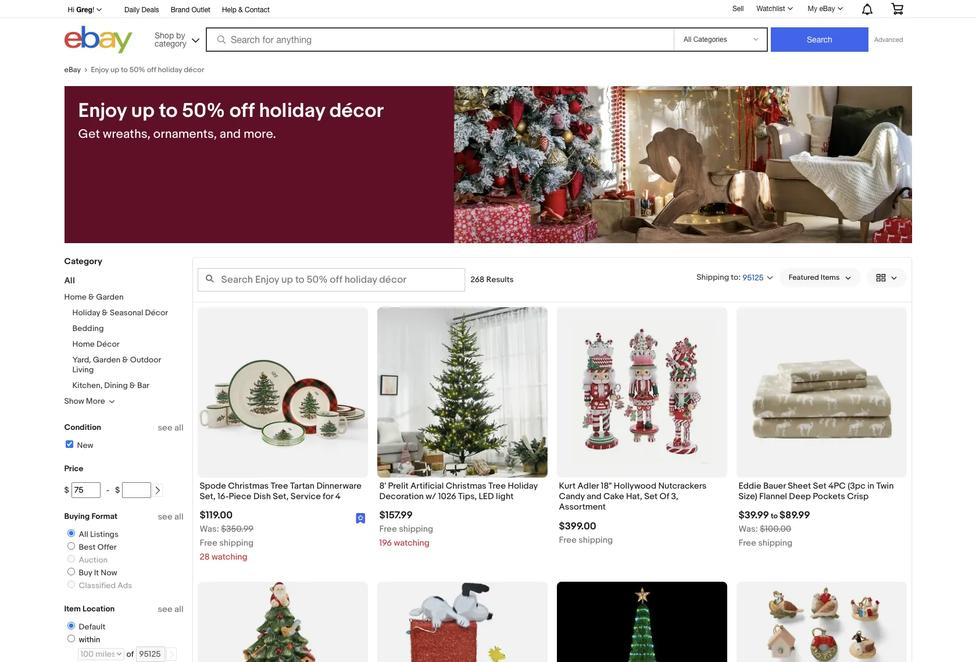 Task type: locate. For each thing, give the bounding box(es) containing it.
shipping inside '$39.99 to $89.99 was: $100.00 free shipping'
[[759, 538, 793, 549]]

piece
[[229, 491, 252, 502]]

0 vertical spatial see
[[158, 422, 173, 433]]

living
[[72, 365, 94, 375]]

advanced link
[[869, 28, 910, 51]]

1 horizontal spatial and
[[587, 491, 602, 502]]

0 vertical spatial see all button
[[158, 422, 184, 433]]

off up more.
[[230, 99, 255, 123]]

1 horizontal spatial holiday
[[508, 481, 538, 492]]

tree inside "spode christmas tree tartan dinnerware set, 16-piece dish set, service for 4"
[[271, 481, 288, 492]]

shipping down '$399.00'
[[579, 534, 613, 545]]

décor up "yard, garden & outdoor living" link
[[97, 339, 120, 349]]

1 vertical spatial garden
[[93, 355, 121, 365]]

productworks peanuts 36in snoopy on the mailbox prelit christmas yard decoration image
[[377, 582, 548, 662]]

décor inside "enjoy up to 50% off holiday décor get wreaths, ornaments, and more."
[[330, 99, 384, 123]]

of
[[660, 491, 670, 502]]

1 horizontal spatial christmas
[[446, 481, 487, 492]]

0 vertical spatial holiday
[[72, 308, 100, 318]]

set, left '16-'
[[200, 491, 216, 502]]

décor for enjoy up to 50% off holiday décor
[[184, 65, 204, 74]]

classified ads
[[79, 581, 132, 590]]

Default radio
[[67, 622, 75, 629]]

home up yard,
[[72, 339, 95, 349]]

hi greg !
[[68, 5, 94, 14]]

holiday
[[72, 308, 100, 318], [508, 481, 538, 492]]

tree
[[271, 481, 288, 492], [489, 481, 506, 492]]

and inside "enjoy up to 50% off holiday décor get wreaths, ornaments, and more."
[[220, 127, 241, 142]]

free inside was: $350.99 free shipping 28 watching
[[200, 538, 218, 549]]

for
[[323, 491, 334, 502]]

help & contact link
[[222, 4, 270, 17]]

assortment
[[559, 502, 606, 513]]

&
[[239, 6, 243, 14], [88, 292, 94, 302], [102, 308, 108, 318], [122, 355, 128, 365], [130, 380, 136, 390]]

1 vertical spatial ebay
[[64, 65, 81, 74]]

shipping inside $157.99 free shipping 196 watching
[[399, 524, 433, 535]]

pockets
[[813, 491, 846, 502]]

home
[[64, 292, 87, 302], [72, 339, 95, 349]]

ebay link
[[64, 65, 91, 74]]

watching right 28
[[212, 552, 248, 563]]

and left cake
[[587, 491, 602, 502]]

1 horizontal spatial décor
[[145, 308, 168, 318]]

holiday up bedding
[[72, 308, 100, 318]]

now
[[101, 568, 117, 578]]

2 christmas from the left
[[446, 481, 487, 492]]

my
[[808, 5, 818, 13]]

décor right seasonal
[[145, 308, 168, 318]]

0 horizontal spatial was:
[[200, 524, 219, 535]]

2 see all from the top
[[158, 511, 184, 522]]

16-
[[218, 491, 229, 502]]

2 vertical spatial see
[[158, 604, 173, 615]]

shop by category banner
[[61, 0, 912, 56]]

set left 4pc
[[814, 481, 827, 492]]

0 horizontal spatial set
[[645, 491, 658, 502]]

was: down $119.00
[[200, 524, 219, 535]]

auction link
[[63, 555, 110, 565]]

0 horizontal spatial watching
[[212, 552, 248, 563]]

all down 'category' on the top of page
[[64, 275, 75, 286]]

ebay inside account navigation
[[820, 5, 836, 13]]

up up wreaths,
[[131, 99, 155, 123]]

shipping down $350.99
[[219, 538, 254, 549]]

featured items button
[[780, 268, 861, 287]]

all right all listings option
[[79, 529, 88, 539]]

outdoor
[[130, 355, 161, 365]]

crisp
[[848, 491, 869, 502]]

it
[[94, 568, 99, 578]]

free inside $157.99 free shipping 196 watching
[[380, 524, 397, 535]]

view: gallery view image
[[876, 271, 898, 284]]

to right ebay link at the left of the page
[[121, 65, 128, 74]]

1 vertical spatial holiday
[[259, 99, 325, 123]]

home up bedding
[[64, 292, 87, 302]]

holiday up more.
[[259, 99, 325, 123]]

holiday & seasonal décor link
[[72, 308, 168, 318]]

garden down home décor 'link'
[[93, 355, 121, 365]]

yard,
[[72, 355, 91, 365]]

1 christmas from the left
[[228, 481, 269, 492]]

to up $100.00
[[771, 512, 778, 521]]

buy it now link
[[63, 568, 120, 578]]

none submit inside the shop by category banner
[[771, 27, 869, 52]]

1 vertical spatial décor
[[330, 99, 384, 123]]

0 horizontal spatial $
[[64, 485, 69, 495]]

shop by category button
[[150, 26, 202, 51]]

0 horizontal spatial set,
[[200, 491, 216, 502]]

1 horizontal spatial set,
[[273, 491, 289, 502]]

Enter your search keyword text field
[[197, 268, 465, 291]]

to inside "enjoy up to 50% off holiday décor get wreaths, ornaments, and more."
[[159, 99, 178, 123]]

0 horizontal spatial up
[[111, 65, 119, 74]]

up for enjoy up to 50% off holiday décor
[[111, 65, 119, 74]]

$100.00
[[760, 524, 792, 535]]

1 vertical spatial up
[[131, 99, 155, 123]]

50% inside "enjoy up to 50% off holiday décor get wreaths, ornaments, and more."
[[182, 99, 225, 123]]

1 horizontal spatial up
[[131, 99, 155, 123]]

watching
[[394, 538, 430, 549], [212, 552, 248, 563]]

free up 28
[[200, 538, 218, 549]]

1 horizontal spatial 50%
[[182, 99, 225, 123]]

was: inside was: $350.99 free shipping 28 watching
[[200, 524, 219, 535]]

all for all listings
[[79, 529, 88, 539]]

classified ads link
[[63, 581, 135, 590]]

2 set, from the left
[[273, 491, 289, 502]]

50%
[[130, 65, 145, 74], [182, 99, 225, 123]]

0 vertical spatial and
[[220, 127, 241, 142]]

1 vertical spatial and
[[587, 491, 602, 502]]

1 horizontal spatial was:
[[739, 524, 758, 535]]

all listings
[[79, 529, 119, 539]]

tree left tartan
[[271, 481, 288, 492]]

garden
[[96, 292, 124, 302], [93, 355, 121, 365]]

show more
[[64, 396, 105, 406]]

shipping down $100.00
[[759, 538, 793, 549]]

spode christmas tree tartan dinnerware set, 16-piece dish set, service for 4 image
[[197, 307, 368, 478]]

results
[[487, 275, 514, 284]]

kitchen,
[[72, 380, 103, 390]]

was: down the $39.99
[[739, 524, 758, 535]]

all for buying format
[[175, 511, 184, 522]]

up right ebay link at the left of the page
[[111, 65, 119, 74]]

holiday down the category
[[158, 65, 182, 74]]

1 vertical spatial holiday
[[508, 481, 538, 492]]

$ left minimum value text box
[[64, 485, 69, 495]]

off for enjoy up to 50% off holiday décor
[[147, 65, 156, 74]]

$ for maximum value text box
[[115, 485, 120, 495]]

best
[[79, 542, 96, 552]]

1 horizontal spatial off
[[230, 99, 255, 123]]

see all button for item location
[[158, 604, 184, 615]]

0 horizontal spatial décor
[[184, 65, 204, 74]]

items
[[821, 273, 840, 282]]

2 tree from the left
[[489, 481, 506, 492]]

268
[[471, 275, 485, 284]]

tree right tips,
[[489, 481, 506, 492]]

see all for item location
[[158, 604, 184, 615]]

free down '$399.00'
[[559, 534, 577, 545]]

2 see all button from the top
[[158, 511, 184, 522]]

0 vertical spatial all
[[175, 422, 184, 433]]

1 tree from the left
[[271, 481, 288, 492]]

free down the $39.99
[[739, 538, 757, 549]]

Auction radio
[[67, 555, 75, 563]]

set, right dish
[[273, 491, 289, 502]]

0 horizontal spatial 50%
[[130, 65, 145, 74]]

buying format
[[64, 511, 118, 521]]

holiday right the led
[[508, 481, 538, 492]]

1 vertical spatial see all
[[158, 511, 184, 522]]

0 horizontal spatial tree
[[271, 481, 288, 492]]

& left outdoor
[[122, 355, 128, 365]]

0 horizontal spatial off
[[147, 65, 156, 74]]

$ right the '-'
[[115, 485, 120, 495]]

enjoy inside "enjoy up to 50% off holiday décor get wreaths, ornaments, and more."
[[78, 99, 127, 123]]

set left of at the bottom
[[645, 491, 658, 502]]

off down the category
[[147, 65, 156, 74]]

see all button for condition
[[158, 422, 184, 433]]

1 vertical spatial see all button
[[158, 511, 184, 522]]

set inside the kurt adler 18" hollywood nutcrackers candy and cake hat, set of 3, assortment
[[645, 491, 658, 502]]

3 all from the top
[[175, 604, 184, 615]]

None submit
[[771, 27, 869, 52]]

0 vertical spatial watching
[[394, 538, 430, 549]]

1 horizontal spatial ebay
[[820, 5, 836, 13]]

0 vertical spatial see all
[[158, 422, 184, 433]]

1 see from the top
[[158, 422, 173, 433]]

& right help
[[239, 6, 243, 14]]

0 horizontal spatial holiday
[[158, 65, 182, 74]]

brand
[[171, 6, 190, 14]]

0 horizontal spatial all
[[64, 275, 75, 286]]

2 all from the top
[[175, 511, 184, 522]]

1 vertical spatial watching
[[212, 552, 248, 563]]

ornaments,
[[153, 127, 217, 142]]

off
[[147, 65, 156, 74], [230, 99, 255, 123]]

1 horizontal spatial tree
[[489, 481, 506, 492]]

1 all from the top
[[175, 422, 184, 433]]

item location
[[64, 604, 115, 614]]

spode christmas tree tartan dinnerware set, 16-piece dish set, service for 4
[[200, 481, 362, 502]]

2 see from the top
[[158, 511, 173, 522]]

classified
[[79, 581, 116, 590]]

décor for enjoy up to 50% off holiday décor get wreaths, ornaments, and more.
[[330, 99, 384, 123]]

1 horizontal spatial $
[[115, 485, 120, 495]]

3 see all from the top
[[158, 604, 184, 615]]

sell
[[733, 4, 744, 13]]

Classified Ads radio
[[67, 581, 75, 588]]

1 vertical spatial 50%
[[182, 99, 225, 123]]

$ for minimum value text box
[[64, 485, 69, 495]]

1 $ from the left
[[64, 485, 69, 495]]

2 vertical spatial see all
[[158, 604, 184, 615]]

shipping down $157.99
[[399, 524, 433, 535]]

bar
[[137, 380, 149, 390]]

0 vertical spatial enjoy
[[91, 65, 109, 74]]

yard, garden & outdoor living link
[[72, 355, 161, 375]]

up for enjoy up to 50% off holiday décor get wreaths, ornaments, and more.
[[131, 99, 155, 123]]

1 vertical spatial all
[[79, 529, 88, 539]]

$399.00
[[559, 520, 597, 532]]

0 horizontal spatial and
[[220, 127, 241, 142]]

1 see all from the top
[[158, 422, 184, 433]]

christmas
[[228, 481, 269, 492], [446, 481, 487, 492]]

0 vertical spatial off
[[147, 65, 156, 74]]

to left 95125
[[731, 272, 739, 282]]

0 horizontal spatial ebay
[[64, 65, 81, 74]]

1 horizontal spatial all
[[79, 529, 88, 539]]

watching inside was: $350.99 free shipping 28 watching
[[212, 552, 248, 563]]

3 see from the top
[[158, 604, 173, 615]]

95125 text field
[[136, 646, 165, 662]]

holiday inside home & garden holiday & seasonal décor bedding home décor yard, garden & outdoor living kitchen, dining & bar
[[72, 308, 100, 318]]

northlight 6' green multiple function pop up artificial outdoor christmas tree image
[[557, 582, 727, 662]]

0 vertical spatial home
[[64, 292, 87, 302]]

1 vertical spatial see
[[158, 511, 173, 522]]

0 vertical spatial up
[[111, 65, 119, 74]]

help
[[222, 6, 237, 14]]

1 was: from the left
[[200, 524, 219, 535]]

enjoy up to 50% off holiday décor
[[91, 65, 204, 74]]

0 vertical spatial 50%
[[130, 65, 145, 74]]

[object undefined] image
[[356, 513, 366, 523]]

free up 196
[[380, 524, 397, 535]]

0 horizontal spatial christmas
[[228, 481, 269, 492]]

enjoy
[[91, 65, 109, 74], [78, 99, 127, 123]]

1 vertical spatial décor
[[97, 339, 120, 349]]

my ebay
[[808, 5, 836, 13]]

1 horizontal spatial holiday
[[259, 99, 325, 123]]

buy it now
[[79, 568, 117, 578]]

free
[[380, 524, 397, 535], [559, 534, 577, 545], [200, 538, 218, 549], [739, 538, 757, 549]]

watching inside $157.99 free shipping 196 watching
[[394, 538, 430, 549]]

spode christmas tree collection - spode 250th anniversary figural led tree image
[[236, 582, 330, 662]]

see all
[[158, 422, 184, 433], [158, 511, 184, 522], [158, 604, 184, 615]]

0 vertical spatial garden
[[96, 292, 124, 302]]

1 horizontal spatial watching
[[394, 538, 430, 549]]

8' prelit artificial christmas tree holiday decoration w/ 1026 tips, led light link
[[380, 481, 545, 505]]

nutcrackers
[[659, 481, 707, 492]]

up inside "enjoy up to 50% off holiday décor get wreaths, ornaments, and more."
[[131, 99, 155, 123]]

268 results
[[471, 275, 514, 284]]

-
[[106, 485, 109, 495]]

flannel
[[760, 491, 788, 502]]

0 vertical spatial all
[[64, 275, 75, 286]]

3 see all button from the top
[[158, 604, 184, 615]]

see all button for buying format
[[158, 511, 184, 522]]

offer
[[97, 542, 117, 552]]

see all for condition
[[158, 422, 184, 433]]

your shopping cart image
[[891, 3, 904, 15]]

2 was: from the left
[[739, 524, 758, 535]]

buying
[[64, 511, 90, 521]]

show
[[64, 396, 84, 406]]

1 see all button from the top
[[158, 422, 184, 433]]

1 horizontal spatial décor
[[330, 99, 384, 123]]

artificial
[[411, 481, 444, 492]]

holiday inside "enjoy up to 50% off holiday décor get wreaths, ornaments, and more."
[[259, 99, 325, 123]]

1 vertical spatial home
[[72, 339, 95, 349]]

2 $ from the left
[[115, 485, 120, 495]]

1 vertical spatial enjoy
[[78, 99, 127, 123]]

$399.00 free shipping
[[559, 520, 613, 545]]

all listings link
[[63, 529, 121, 539]]

0 vertical spatial holiday
[[158, 65, 182, 74]]

0 vertical spatial décor
[[184, 65, 204, 74]]

0 vertical spatial ebay
[[820, 5, 836, 13]]

kitchen, dining & bar link
[[72, 380, 149, 390]]

0 horizontal spatial holiday
[[72, 308, 100, 318]]

garden up holiday & seasonal décor link
[[96, 292, 124, 302]]

1 horizontal spatial set
[[814, 481, 827, 492]]

off inside "enjoy up to 50% off holiday décor get wreaths, ornaments, and more."
[[230, 99, 255, 123]]

$39.99
[[739, 510, 770, 521]]

1 vertical spatial all
[[175, 511, 184, 522]]

spode christmas tree tartan dinnerware set, 16-piece dish set, service for 4 link
[[200, 481, 366, 505]]

1 vertical spatial off
[[230, 99, 255, 123]]

watching right 196
[[394, 538, 430, 549]]

2 vertical spatial see all button
[[158, 604, 184, 615]]

to up ornaments,
[[159, 99, 178, 123]]

and left more.
[[220, 127, 241, 142]]

holiday inside 8' prelit artificial christmas tree holiday decoration w/ 1026 tips, led light
[[508, 481, 538, 492]]

light
[[496, 491, 514, 502]]

& up bedding
[[88, 292, 94, 302]]

2 vertical spatial all
[[175, 604, 184, 615]]

$119.00
[[200, 510, 233, 521]]

décor
[[145, 308, 168, 318], [97, 339, 120, 349]]



Task type: vqa. For each thing, say whether or not it's contained in the screenshot.
LOCATION
yes



Task type: describe. For each thing, give the bounding box(es) containing it.
bauer
[[764, 481, 786, 492]]

home & garden holiday & seasonal décor bedding home décor yard, garden & outdoor living kitchen, dining & bar
[[64, 292, 168, 390]]

auction
[[79, 555, 108, 565]]

seasonal
[[110, 308, 143, 318]]

:
[[739, 272, 741, 282]]

holiday for enjoy up to 50% off holiday décor get wreaths, ornaments, and more.
[[259, 99, 325, 123]]

New checkbox
[[65, 440, 73, 448]]

shipping inside was: $350.99 free shipping 28 watching
[[219, 538, 254, 549]]

category
[[64, 256, 102, 267]]

& inside 'link'
[[239, 6, 243, 14]]

1 set, from the left
[[200, 491, 216, 502]]

0 vertical spatial décor
[[145, 308, 168, 318]]

cake
[[604, 491, 625, 502]]

eddie bauer sheet set 4pc (3pc in twin size)  flannel deep pockets crisp
[[739, 481, 894, 502]]

by
[[176, 31, 185, 40]]

95125
[[743, 273, 764, 282]]

decoration
[[380, 491, 424, 502]]

Buy It Now radio
[[67, 568, 75, 575]]

all for all
[[64, 275, 75, 286]]

4
[[336, 491, 341, 502]]

my ebay link
[[802, 2, 848, 16]]

category
[[155, 39, 187, 48]]

christmas inside 8' prelit artificial christmas tree holiday decoration w/ 1026 tips, led light
[[446, 481, 487, 492]]

to inside '$39.99 to $89.99 was: $100.00 free shipping'
[[771, 512, 778, 521]]

set inside eddie bauer sheet set 4pc (3pc in twin size)  flannel deep pockets crisp
[[814, 481, 827, 492]]

service
[[291, 491, 321, 502]]

more
[[86, 396, 105, 406]]

lenox twelve days of christmas, 12-piece mini ornaments image
[[737, 582, 907, 662]]

bedding
[[72, 323, 104, 333]]

all for condition
[[175, 422, 184, 433]]

new link
[[64, 440, 93, 450]]

submit price range image
[[154, 486, 162, 495]]

within radio
[[67, 635, 75, 642]]

50% for enjoy up to 50% off holiday décor
[[130, 65, 145, 74]]

tips,
[[458, 491, 477, 502]]

bedding link
[[72, 323, 104, 333]]

candy
[[559, 491, 585, 502]]

& left bar
[[130, 380, 136, 390]]

Best Offer radio
[[67, 542, 75, 550]]

daily deals
[[125, 6, 159, 14]]

daily
[[125, 6, 140, 14]]

holiday for enjoy up to 50% off holiday décor
[[158, 65, 182, 74]]

All Listings radio
[[67, 529, 75, 537]]

8' prelit artificial christmas tree holiday decoration w/ 1026 tips, led light image
[[377, 307, 548, 478]]

size)
[[739, 491, 758, 502]]

condition
[[64, 422, 101, 432]]

[object undefined] image
[[356, 512, 366, 523]]

eddie bauer sheet set 4pc (3pc in twin size)  flannel deep pockets crisp link
[[739, 481, 905, 505]]

50% for enjoy up to 50% off holiday décor get wreaths, ornaments, and more.
[[182, 99, 225, 123]]

all for item location
[[175, 604, 184, 615]]

go image
[[168, 651, 176, 659]]

0 horizontal spatial décor
[[97, 339, 120, 349]]

& down home & garden link
[[102, 308, 108, 318]]

4pc
[[829, 481, 846, 492]]

within
[[79, 635, 100, 645]]

$39.99 to $89.99 was: $100.00 free shipping
[[739, 510, 811, 549]]

greg
[[76, 5, 92, 14]]

daily deals link
[[125, 4, 159, 17]]

see all for buying format
[[158, 511, 184, 522]]

location
[[83, 604, 115, 614]]

shipping inside $399.00 free shipping
[[579, 534, 613, 545]]

best offer link
[[63, 542, 119, 552]]

default
[[79, 622, 105, 632]]

hollywood
[[614, 481, 657, 492]]

contact
[[245, 6, 270, 14]]

ads
[[118, 581, 132, 590]]

help & contact
[[222, 6, 270, 14]]

buy
[[79, 568, 92, 578]]

w/
[[426, 491, 437, 502]]

enjoy up to 50% off holiday décor get wreaths, ornaments, and more.
[[78, 99, 384, 142]]

enjoy for enjoy up to 50% off holiday décor get wreaths, ornaments, and more.
[[78, 99, 127, 123]]

hi
[[68, 6, 74, 14]]

off for enjoy up to 50% off holiday décor get wreaths, ornaments, and more.
[[230, 99, 255, 123]]

get
[[78, 127, 100, 142]]

$157.99
[[380, 510, 413, 521]]

see for buying format
[[158, 511, 173, 522]]

28
[[200, 552, 210, 563]]

tree inside 8' prelit artificial christmas tree holiday decoration w/ 1026 tips, led light
[[489, 481, 506, 492]]

brand outlet
[[171, 6, 211, 14]]

spode
[[200, 481, 226, 492]]

wreaths,
[[103, 127, 151, 142]]

was: $350.99 free shipping 28 watching
[[200, 524, 254, 563]]

free inside $399.00 free shipping
[[559, 534, 577, 545]]

and inside the kurt adler 18" hollywood nutcrackers candy and cake hat, set of 3, assortment
[[587, 491, 602, 502]]

of
[[127, 649, 134, 659]]

christmas inside "spode christmas tree tartan dinnerware set, 16-piece dish set, service for 4"
[[228, 481, 269, 492]]

Maximum Value text field
[[122, 482, 151, 498]]

featured items
[[789, 273, 840, 282]]

account navigation
[[61, 0, 912, 18]]

to inside shipping to : 95125
[[731, 272, 739, 282]]

prelit
[[388, 481, 409, 492]]

more.
[[244, 127, 276, 142]]

in
[[868, 481, 875, 492]]

!
[[92, 6, 94, 14]]

default link
[[63, 622, 108, 632]]

enjoy for enjoy up to 50% off holiday décor
[[91, 65, 109, 74]]

shop by category
[[155, 31, 187, 48]]

kurt adler 18" hollywood nutcrackers candy and cake hat, set of 3, assortment image
[[557, 307, 727, 478]]

eddie bauer sheet set 4pc (3pc in twin size)  flannel deep pockets crisp image
[[737, 307, 907, 478]]

watchlist link
[[751, 2, 798, 16]]

$157.99 free shipping 196 watching
[[380, 510, 433, 549]]

shop
[[155, 31, 174, 40]]

listings
[[90, 529, 119, 539]]

new
[[77, 440, 93, 450]]

sell link
[[728, 4, 750, 13]]

show more button
[[64, 396, 115, 406]]

free inside '$39.99 to $89.99 was: $100.00 free shipping'
[[739, 538, 757, 549]]

$89.99
[[780, 510, 811, 521]]

shipping
[[697, 272, 730, 282]]

see for item location
[[158, 604, 173, 615]]

brand outlet link
[[171, 4, 211, 17]]

Minimum Value text field
[[71, 482, 100, 498]]

Search for anything text field
[[208, 29, 672, 51]]

format
[[92, 511, 118, 521]]

was: inside '$39.99 to $89.99 was: $100.00 free shipping'
[[739, 524, 758, 535]]

featured
[[789, 273, 820, 282]]

kurt adler 18" hollywood nutcrackers candy and cake hat, set of 3, assortment link
[[559, 481, 725, 516]]

see for condition
[[158, 422, 173, 433]]

advanced
[[875, 36, 904, 43]]

adler
[[578, 481, 599, 492]]

shipping to : 95125
[[697, 272, 764, 282]]

dish
[[254, 491, 271, 502]]



